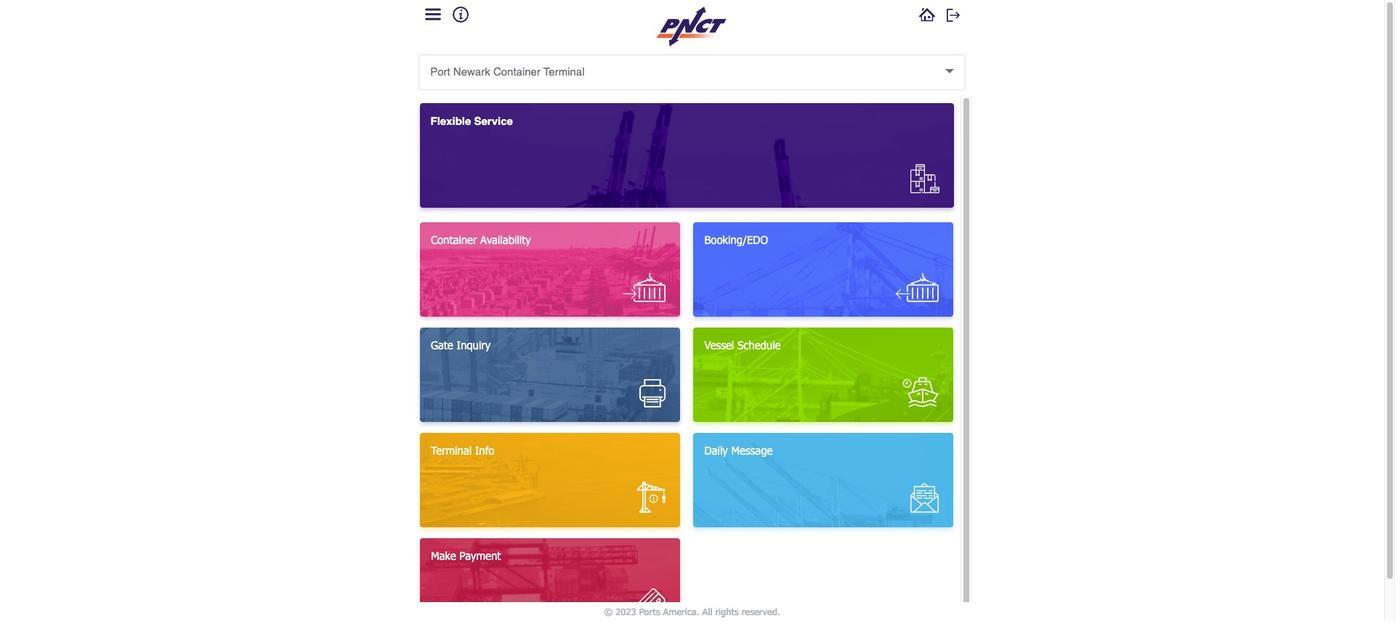 Task type: vqa. For each thing, say whether or not it's contained in the screenshot.
left Terminal
yes



Task type: locate. For each thing, give the bounding box(es) containing it.
availability
[[481, 234, 531, 247]]

2023
[[616, 606, 637, 618]]

flexible
[[431, 115, 471, 128]]

daily
[[705, 445, 728, 458]]

vessel schedule
[[705, 339, 781, 352]]

© 2023 ports america. all rights reserved.
[[604, 606, 781, 618]]

container
[[494, 66, 541, 78], [431, 234, 477, 247]]

make payment link
[[420, 539, 680, 622]]

inquiry
[[457, 339, 491, 352]]

container availability
[[431, 234, 531, 247]]

0 vertical spatial terminal
[[544, 66, 585, 78]]

booking/edo
[[705, 234, 769, 247]]

all
[[703, 606, 713, 618]]

america.
[[663, 606, 700, 618]]

0 horizontal spatial container
[[431, 234, 477, 247]]

1 horizontal spatial terminal
[[544, 66, 585, 78]]

©
[[604, 606, 613, 618]]

main content
[[413, 96, 961, 622]]

1 horizontal spatial container
[[494, 66, 541, 78]]

message
[[732, 445, 773, 458]]

container left availability
[[431, 234, 477, 247]]

container right the newark
[[494, 66, 541, 78]]

port newark container terminal
[[431, 66, 585, 78]]

0 vertical spatial container
[[494, 66, 541, 78]]

daily message link
[[694, 434, 954, 528]]

service
[[474, 115, 513, 128]]

© 2023 ports america. all rights reserved. footer
[[409, 603, 976, 622]]

terminal
[[544, 66, 585, 78], [431, 445, 472, 458]]

0 horizontal spatial terminal
[[431, 445, 472, 458]]

newark
[[454, 66, 491, 78]]

vessel schedule link
[[694, 328, 954, 423]]

ports
[[640, 606, 661, 618]]



Task type: describe. For each thing, give the bounding box(es) containing it.
vessel
[[705, 339, 735, 352]]

make payment
[[431, 550, 501, 563]]

terminal info
[[431, 445, 495, 458]]

1 vertical spatial terminal
[[431, 445, 472, 458]]

payment
[[460, 550, 501, 563]]

booking/edo link
[[694, 223, 954, 317]]

schedule
[[738, 339, 781, 352]]

port newark container terminal banner
[[413, 0, 972, 90]]

flexible service button
[[420, 104, 954, 208]]

container inside banner
[[494, 66, 541, 78]]

port america logo image
[[656, 0, 729, 47]]

terminal inside banner
[[544, 66, 585, 78]]

container availability link
[[420, 223, 680, 317]]

terminal info link
[[420, 434, 680, 528]]

info
[[475, 445, 495, 458]]

make
[[431, 550, 456, 563]]

daily message
[[705, 445, 773, 458]]

gate inquiry
[[431, 339, 491, 352]]

gate inquiry link
[[420, 328, 680, 423]]

1 vertical spatial container
[[431, 234, 477, 247]]

rights
[[716, 606, 739, 618]]

main content containing container availability
[[413, 96, 961, 622]]

gate
[[431, 339, 453, 352]]

reserved.
[[742, 606, 781, 618]]

flexible service
[[431, 115, 513, 128]]

port
[[431, 66, 451, 78]]



